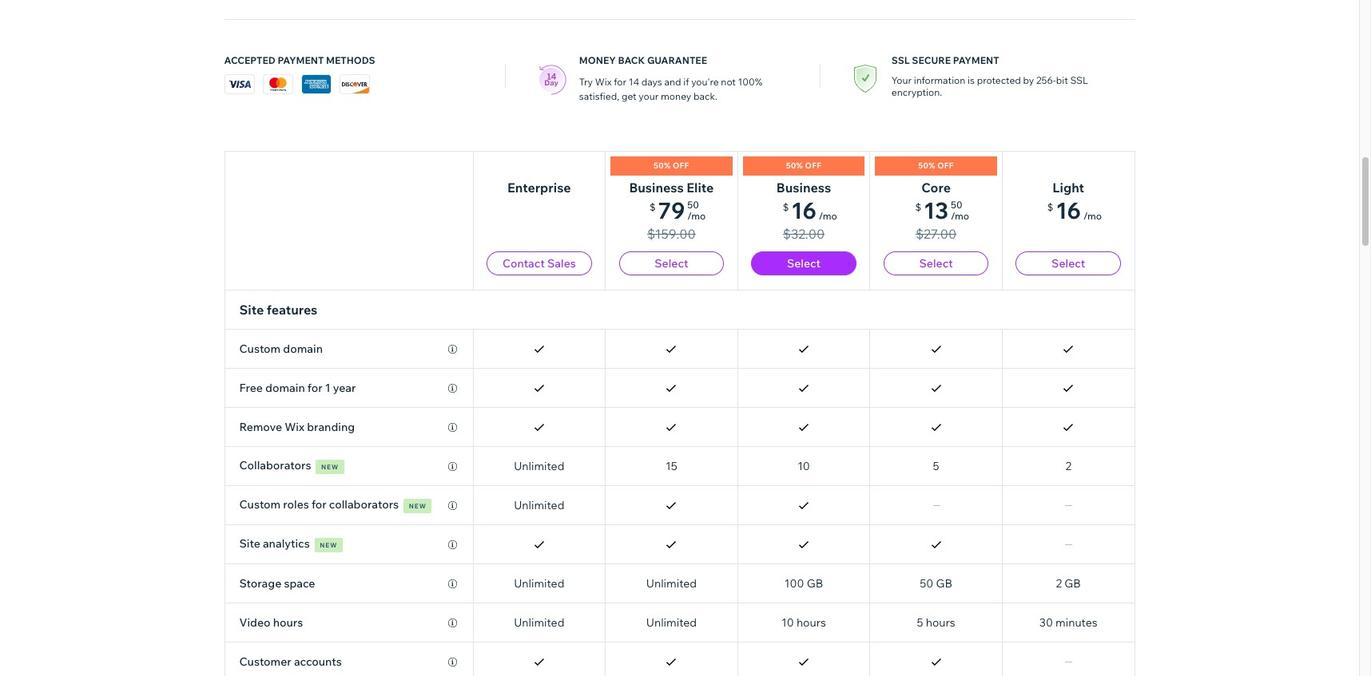 Task type: describe. For each thing, give the bounding box(es) containing it.
secure
[[912, 54, 951, 66]]

hours for 5 hours
[[926, 616, 956, 631]]

wix for remove
[[285, 420, 305, 435]]

analytics
[[263, 537, 310, 551]]

business elite $ 79 50 /mo $159.00
[[629, 180, 714, 242]]

gb for 2 gb
[[1065, 577, 1081, 591]]

hours for 10 hours
[[797, 616, 826, 631]]

and
[[664, 76, 681, 88]]

50% for 79
[[654, 161, 671, 171]]

14
[[629, 76, 639, 88]]

gb for 100 gb
[[807, 577, 823, 591]]

13
[[924, 197, 949, 225]]

video hours
[[239, 616, 303, 631]]

domain for free
[[265, 381, 305, 396]]

customer
[[239, 655, 292, 670]]

accounts
[[294, 655, 342, 670]]

site for site analytics
[[239, 537, 260, 551]]

money
[[579, 54, 616, 66]]

1 vertical spatial ssl
[[1070, 74, 1088, 86]]

contact
[[503, 257, 545, 271]]

1
[[325, 381, 331, 396]]

customer accounts
[[239, 655, 342, 670]]

by
[[1023, 74, 1034, 86]]

wix for try
[[595, 76, 612, 88]]

/mo inside the core $ 13 50 /mo $27.00
[[951, 210, 970, 222]]

video
[[239, 616, 271, 631]]

not
[[721, 76, 736, 88]]

50% off for 16
[[786, 161, 822, 171]]

core
[[922, 180, 951, 196]]

custom for custom roles for collaborators
[[239, 498, 281, 512]]

domain for custom
[[283, 342, 323, 356]]

light
[[1053, 180, 1085, 196]]

50% for 13
[[919, 161, 936, 171]]

free domain for 1 year
[[239, 381, 356, 396]]

2 gb
[[1056, 577, 1081, 591]]

/mo inside business $ 16 /mo $32.00
[[819, 210, 837, 222]]

site features
[[239, 302, 318, 318]]

site for site features
[[239, 302, 264, 318]]

back.
[[694, 90, 718, 102]]

2 select button from the left
[[751, 252, 857, 276]]

contact sales button
[[487, 252, 592, 276]]

30 minutes
[[1040, 616, 1098, 631]]

select for third the select button from the right
[[787, 257, 821, 271]]

your
[[892, 74, 912, 86]]

money back guarantee
[[579, 54, 707, 66]]

10 for 10
[[798, 460, 810, 474]]

0 horizontal spatial ssl
[[892, 54, 910, 66]]

core $ 13 50 /mo $27.00
[[916, 180, 970, 242]]

select for 4th the select button from the right
[[655, 257, 688, 271]]

50% off for 79
[[654, 161, 689, 171]]

you're
[[691, 76, 719, 88]]

encryption.
[[892, 86, 942, 98]]

off for 16
[[805, 161, 822, 171]]

collaborators
[[239, 459, 311, 473]]

/mo inside business elite $ 79 50 /mo $159.00
[[688, 210, 706, 222]]

79
[[658, 197, 685, 225]]

year
[[333, 381, 356, 396]]

new for custom roles for collaborators
[[409, 503, 427, 511]]

for for collaborators
[[312, 498, 327, 512]]

1 select button from the left
[[619, 252, 724, 276]]

select for 1st the select button from the right
[[1052, 257, 1086, 271]]

5 hours
[[917, 616, 956, 631]]

16 inside business $ 16 /mo $32.00
[[791, 197, 817, 225]]

$27.00
[[916, 226, 957, 242]]

business for 79
[[629, 180, 684, 196]]

2 for 2 gb
[[1056, 577, 1062, 591]]

$32.00
[[783, 226, 825, 242]]

50 gb
[[920, 577, 953, 591]]

gb for 50 gb
[[936, 577, 953, 591]]

enterprise
[[507, 180, 571, 196]]

guarantee
[[647, 54, 707, 66]]

5 for 5
[[933, 460, 940, 474]]

methods
[[326, 54, 375, 66]]

free
[[239, 381, 263, 396]]



Task type: locate. For each thing, give the bounding box(es) containing it.
remove
[[239, 420, 282, 435]]

2 $ from the left
[[783, 201, 789, 213]]

sales
[[547, 257, 576, 271]]

50% off for 13
[[919, 161, 954, 171]]

$ down light
[[1048, 201, 1054, 213]]

new
[[321, 464, 339, 472], [409, 503, 427, 511], [320, 542, 338, 550]]

for for 14
[[614, 76, 627, 88]]

select button down $27.00
[[884, 252, 989, 276]]

50% off
[[654, 161, 689, 171], [786, 161, 822, 171], [919, 161, 954, 171]]

1 payment from the left
[[278, 54, 324, 66]]

custom up free
[[239, 342, 281, 356]]

50%
[[654, 161, 671, 171], [786, 161, 803, 171], [919, 161, 936, 171]]

for
[[614, 76, 627, 88], [308, 381, 323, 396], [312, 498, 327, 512]]

1 50% from the left
[[654, 161, 671, 171]]

payment
[[278, 54, 324, 66], [953, 54, 1000, 66]]

off for 13
[[938, 161, 954, 171]]

1 horizontal spatial 5
[[933, 460, 940, 474]]

0 horizontal spatial off
[[673, 161, 689, 171]]

2 horizontal spatial gb
[[1065, 577, 1081, 591]]

storage
[[239, 577, 282, 591]]

information
[[914, 74, 966, 86]]

1 horizontal spatial off
[[805, 161, 822, 171]]

2 for 2
[[1066, 460, 1072, 474]]

select down $ 16 /mo
[[1052, 257, 1086, 271]]

50% up business $ 16 /mo $32.00
[[786, 161, 803, 171]]

select
[[655, 257, 688, 271], [787, 257, 821, 271], [920, 257, 953, 271], [1052, 257, 1086, 271]]

50 right 13
[[951, 199, 963, 211]]

2 horizontal spatial 50%
[[919, 161, 936, 171]]

50% up 79
[[654, 161, 671, 171]]

4 $ from the left
[[1048, 201, 1054, 213]]

50% for 16
[[786, 161, 803, 171]]

100
[[785, 577, 804, 591]]

space
[[284, 577, 315, 591]]

domain
[[283, 342, 323, 356], [265, 381, 305, 396]]

elite
[[687, 180, 714, 196]]

3 /mo from the left
[[951, 210, 970, 222]]

0 vertical spatial 5
[[933, 460, 940, 474]]

1 vertical spatial site
[[239, 537, 260, 551]]

1 horizontal spatial gb
[[936, 577, 953, 591]]

gb up minutes
[[1065, 577, 1081, 591]]

business up 79
[[629, 180, 684, 196]]

site left features
[[239, 302, 264, 318]]

3 off from the left
[[938, 161, 954, 171]]

for for 1
[[308, 381, 323, 396]]

money
[[661, 90, 692, 102]]

1 hours from the left
[[273, 616, 303, 631]]

2 horizontal spatial 50
[[951, 199, 963, 211]]

your
[[639, 90, 659, 102]]

new up custom roles for collaborators
[[321, 464, 339, 472]]

$ left 13
[[916, 201, 922, 213]]

select button down $ 16 /mo
[[1016, 252, 1121, 276]]

30
[[1040, 616, 1053, 631]]

$ inside business elite $ 79 50 /mo $159.00
[[650, 201, 656, 213]]

0 horizontal spatial hours
[[273, 616, 303, 631]]

256-
[[1037, 74, 1056, 86]]

branding
[[307, 420, 355, 435]]

2 business from the left
[[777, 180, 831, 196]]

4 select from the left
[[1052, 257, 1086, 271]]

gb
[[807, 577, 823, 591], [936, 577, 953, 591], [1065, 577, 1081, 591]]

business for 16
[[777, 180, 831, 196]]

site left analytics
[[239, 537, 260, 551]]

50% up core
[[919, 161, 936, 171]]

50% off up business $ 16 /mo $32.00
[[786, 161, 822, 171]]

new right collaborators
[[409, 503, 427, 511]]

1 horizontal spatial 16
[[1056, 197, 1081, 225]]

select button down $159.00
[[619, 252, 724, 276]]

gb up 5 hours
[[936, 577, 953, 591]]

2 site from the top
[[239, 537, 260, 551]]

custom for custom domain
[[239, 342, 281, 356]]

business up $32.00
[[777, 180, 831, 196]]

5 for 5 hours
[[917, 616, 924, 631]]

for left 1
[[308, 381, 323, 396]]

business inside business elite $ 79 50 /mo $159.00
[[629, 180, 684, 196]]

$159.00
[[647, 226, 696, 242]]

custom domain
[[239, 342, 323, 356]]

3 $ from the left
[[916, 201, 922, 213]]

1 horizontal spatial 2
[[1066, 460, 1072, 474]]

bit
[[1056, 74, 1068, 86]]

off for 79
[[673, 161, 689, 171]]

1 horizontal spatial hours
[[797, 616, 826, 631]]

select button
[[619, 252, 724, 276], [751, 252, 857, 276], [884, 252, 989, 276], [1016, 252, 1121, 276]]

0 vertical spatial custom
[[239, 342, 281, 356]]

business inside business $ 16 /mo $32.00
[[777, 180, 831, 196]]

2 vertical spatial new
[[320, 542, 338, 550]]

50% off up core
[[919, 161, 954, 171]]

is
[[968, 74, 975, 86]]

4 select button from the left
[[1016, 252, 1121, 276]]

/mo
[[688, 210, 706, 222], [819, 210, 837, 222], [951, 210, 970, 222], [1084, 210, 1102, 222]]

off up elite
[[673, 161, 689, 171]]

collaborators
[[329, 498, 399, 512]]

0 vertical spatial for
[[614, 76, 627, 88]]

2 gb from the left
[[936, 577, 953, 591]]

$ inside business $ 16 /mo $32.00
[[783, 201, 789, 213]]

custom left roles
[[239, 498, 281, 512]]

off
[[673, 161, 689, 171], [805, 161, 822, 171], [938, 161, 954, 171]]

10 hours
[[782, 616, 826, 631]]

/mo down light
[[1084, 210, 1102, 222]]

16
[[791, 197, 817, 225], [1056, 197, 1081, 225]]

10 for 10 hours
[[782, 616, 794, 631]]

ssl
[[892, 54, 910, 66], [1070, 74, 1088, 86]]

select down $159.00
[[655, 257, 688, 271]]

4 /mo from the left
[[1084, 210, 1102, 222]]

custom roles for collaborators
[[239, 498, 399, 512]]

hours for video hours
[[273, 616, 303, 631]]

/mo right 79
[[688, 210, 706, 222]]

minutes
[[1056, 616, 1098, 631]]

$ left 79
[[650, 201, 656, 213]]

0 vertical spatial new
[[321, 464, 339, 472]]

accepted payment methods
[[224, 54, 375, 66]]

for right roles
[[312, 498, 327, 512]]

50 inside the core $ 13 50 /mo $27.00
[[951, 199, 963, 211]]

gb right '100'
[[807, 577, 823, 591]]

$
[[650, 201, 656, 213], [783, 201, 789, 213], [916, 201, 922, 213], [1048, 201, 1054, 213]]

wix right remove
[[285, 420, 305, 435]]

off up core
[[938, 161, 954, 171]]

1 vertical spatial custom
[[239, 498, 281, 512]]

business $ 16 /mo $32.00
[[777, 180, 837, 242]]

hours down the 100 gb on the right of page
[[797, 616, 826, 631]]

2 custom from the top
[[239, 498, 281, 512]]

domain right free
[[265, 381, 305, 396]]

ssl right bit
[[1070, 74, 1088, 86]]

site analytics
[[239, 537, 310, 551]]

/mo up $32.00
[[819, 210, 837, 222]]

select down $32.00
[[787, 257, 821, 271]]

2 select from the left
[[787, 257, 821, 271]]

1 horizontal spatial 50
[[920, 577, 934, 591]]

2 50% off from the left
[[786, 161, 822, 171]]

$ 16 /mo
[[1048, 197, 1102, 225]]

contact sales
[[503, 257, 576, 271]]

features
[[267, 302, 318, 318]]

hours right video on the bottom left of the page
[[273, 616, 303, 631]]

0 vertical spatial 10
[[798, 460, 810, 474]]

wix up satisfied,
[[595, 76, 612, 88]]

1 50% off from the left
[[654, 161, 689, 171]]

100%
[[738, 76, 763, 88]]

hours down 50 gb
[[926, 616, 956, 631]]

1 vertical spatial 10
[[782, 616, 794, 631]]

0 horizontal spatial 2
[[1056, 577, 1062, 591]]

2 /mo from the left
[[819, 210, 837, 222]]

0 horizontal spatial wix
[[285, 420, 305, 435]]

50 inside business elite $ 79 50 /mo $159.00
[[688, 199, 699, 211]]

new for site analytics
[[320, 542, 338, 550]]

1 horizontal spatial wix
[[595, 76, 612, 88]]

2 payment from the left
[[953, 54, 1000, 66]]

3 select button from the left
[[884, 252, 989, 276]]

2 hours from the left
[[797, 616, 826, 631]]

3 gb from the left
[[1065, 577, 1081, 591]]

0 horizontal spatial payment
[[278, 54, 324, 66]]

1 16 from the left
[[791, 197, 817, 225]]

1 select from the left
[[655, 257, 688, 271]]

3 select from the left
[[920, 257, 953, 271]]

0 vertical spatial domain
[[283, 342, 323, 356]]

business
[[629, 180, 684, 196], [777, 180, 831, 196]]

1 horizontal spatial business
[[777, 180, 831, 196]]

16 up $32.00
[[791, 197, 817, 225]]

0 vertical spatial wix
[[595, 76, 612, 88]]

days
[[642, 76, 662, 88]]

1 gb from the left
[[807, 577, 823, 591]]

if
[[684, 76, 689, 88]]

for left 14
[[614, 76, 627, 88]]

1 vertical spatial new
[[409, 503, 427, 511]]

storage space
[[239, 577, 315, 591]]

domain up the free domain for 1 year
[[283, 342, 323, 356]]

2 16 from the left
[[1056, 197, 1081, 225]]

0 horizontal spatial 50% off
[[654, 161, 689, 171]]

/mo inside $ 16 /mo
[[1084, 210, 1102, 222]]

0 horizontal spatial 10
[[782, 616, 794, 631]]

for inside try wix for 14 days and if you're not 100% satisfied, get your money back.
[[614, 76, 627, 88]]

remove wix branding
[[239, 420, 355, 435]]

1 vertical spatial 5
[[917, 616, 924, 631]]

0 vertical spatial ssl
[[892, 54, 910, 66]]

payment left the methods
[[278, 54, 324, 66]]

hours
[[273, 616, 303, 631], [797, 616, 826, 631], [926, 616, 956, 631]]

$ inside $ 16 /mo
[[1048, 201, 1054, 213]]

15
[[666, 460, 678, 474]]

accepted
[[224, 54, 276, 66]]

0 vertical spatial site
[[239, 302, 264, 318]]

3 50% off from the left
[[919, 161, 954, 171]]

1 business from the left
[[629, 180, 684, 196]]

new down custom roles for collaborators
[[320, 542, 338, 550]]

roles
[[283, 498, 309, 512]]

2 off from the left
[[805, 161, 822, 171]]

100 gb
[[785, 577, 823, 591]]

3 50% from the left
[[919, 161, 936, 171]]

0 horizontal spatial 16
[[791, 197, 817, 225]]

back
[[618, 54, 645, 66]]

1 vertical spatial wix
[[285, 420, 305, 435]]

0 horizontal spatial 50%
[[654, 161, 671, 171]]

2 horizontal spatial 50% off
[[919, 161, 954, 171]]

1 horizontal spatial 50%
[[786, 161, 803, 171]]

3 hours from the left
[[926, 616, 956, 631]]

2 horizontal spatial hours
[[926, 616, 956, 631]]

select down $27.00
[[920, 257, 953, 271]]

get
[[622, 90, 637, 102]]

50 up 5 hours
[[920, 577, 934, 591]]

1 /mo from the left
[[688, 210, 706, 222]]

payment up is
[[953, 54, 1000, 66]]

1 vertical spatial 2
[[1056, 577, 1062, 591]]

ssl secure payment your information is protected by 256-bit ssl encryption.
[[892, 54, 1088, 98]]

protected
[[977, 74, 1021, 86]]

site
[[239, 302, 264, 318], [239, 537, 260, 551]]

1 $ from the left
[[650, 201, 656, 213]]

payment inside ssl secure payment your information is protected by 256-bit ssl encryption.
[[953, 54, 1000, 66]]

wix inside try wix for 14 days and if you're not 100% satisfied, get your money back.
[[595, 76, 612, 88]]

50
[[688, 199, 699, 211], [951, 199, 963, 211], [920, 577, 934, 591]]

2 50% from the left
[[786, 161, 803, 171]]

16 down light
[[1056, 197, 1081, 225]]

try
[[579, 76, 593, 88]]

1 horizontal spatial 50% off
[[786, 161, 822, 171]]

ssl up your
[[892, 54, 910, 66]]

1 vertical spatial domain
[[265, 381, 305, 396]]

/mo right 13
[[951, 210, 970, 222]]

1 off from the left
[[673, 161, 689, 171]]

1 horizontal spatial 10
[[798, 460, 810, 474]]

2 horizontal spatial off
[[938, 161, 954, 171]]

try wix for 14 days and if you're not 100% satisfied, get your money back.
[[579, 76, 763, 102]]

0 horizontal spatial 50
[[688, 199, 699, 211]]

0 horizontal spatial 5
[[917, 616, 924, 631]]

$ up $32.00
[[783, 201, 789, 213]]

2
[[1066, 460, 1072, 474], [1056, 577, 1062, 591]]

5
[[933, 460, 940, 474], [917, 616, 924, 631]]

1 custom from the top
[[239, 342, 281, 356]]

select for 2nd the select button from the right
[[920, 257, 953, 271]]

select button down $32.00
[[751, 252, 857, 276]]

0 vertical spatial 2
[[1066, 460, 1072, 474]]

50 down elite
[[688, 199, 699, 211]]

unlimited
[[514, 460, 565, 474], [514, 499, 565, 513], [514, 577, 565, 591], [646, 577, 697, 591], [514, 616, 565, 631], [646, 616, 697, 631]]

new for collaborators
[[321, 464, 339, 472]]

50% off up elite
[[654, 161, 689, 171]]

wix
[[595, 76, 612, 88], [285, 420, 305, 435]]

1 horizontal spatial ssl
[[1070, 74, 1088, 86]]

off up business $ 16 /mo $32.00
[[805, 161, 822, 171]]

1 vertical spatial for
[[308, 381, 323, 396]]

0 horizontal spatial gb
[[807, 577, 823, 591]]

1 horizontal spatial payment
[[953, 54, 1000, 66]]

2 vertical spatial for
[[312, 498, 327, 512]]

$ inside the core $ 13 50 /mo $27.00
[[916, 201, 922, 213]]

satisfied,
[[579, 90, 620, 102]]

1 site from the top
[[239, 302, 264, 318]]

10
[[798, 460, 810, 474], [782, 616, 794, 631]]

custom
[[239, 342, 281, 356], [239, 498, 281, 512]]

0 horizontal spatial business
[[629, 180, 684, 196]]



Task type: vqa. For each thing, say whether or not it's contained in the screenshot.
SOME
no



